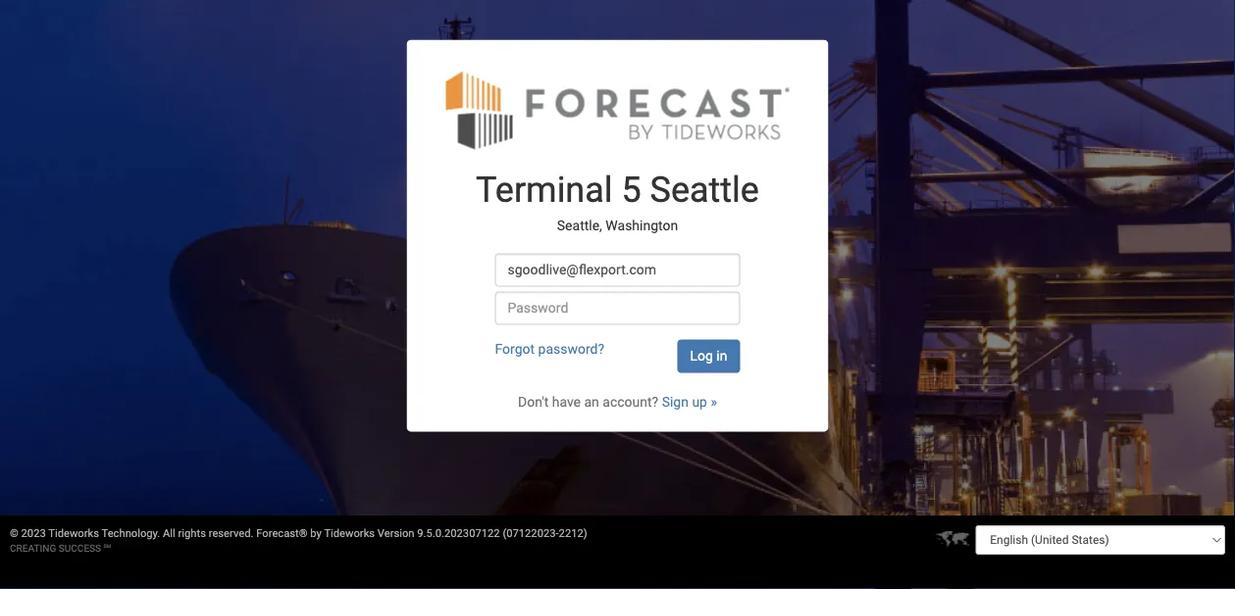 Task type: describe. For each thing, give the bounding box(es) containing it.
washington
[[606, 218, 678, 234]]

sign up » link
[[662, 394, 717, 411]]

in
[[717, 348, 728, 365]]

© 2023 tideworks technology. all rights reserved. forecast® by tideworks version 9.5.0.202307122 (07122023-2212) creating success ℠
[[10, 528, 588, 555]]

log
[[690, 348, 713, 365]]

2023
[[21, 528, 46, 540]]

2212)
[[559, 528, 588, 540]]

by
[[310, 528, 322, 540]]

sign
[[662, 394, 689, 411]]

forecast® by tideworks image
[[446, 69, 790, 151]]

5
[[622, 169, 642, 210]]

1 tideworks from the left
[[48, 528, 99, 540]]

creating
[[10, 543, 56, 555]]

Email or username text field
[[495, 254, 741, 287]]

rights
[[178, 528, 206, 540]]

password?
[[538, 341, 605, 358]]

terminal 5 seattle seattle, washington
[[476, 169, 760, 234]]

account?
[[603, 394, 659, 411]]

terminal
[[476, 169, 613, 210]]

an
[[584, 394, 599, 411]]

don't
[[518, 394, 549, 411]]

(07122023-
[[503, 528, 559, 540]]

up
[[692, 394, 708, 411]]



Task type: vqa. For each thing, say whether or not it's contained in the screenshot.
© 2023 Tideworks Technology. All Rights Reserved. Forecast® By Tideworks Version 9.5.0.202307122 (07122023-2212) Creating Success ℠
yes



Task type: locate. For each thing, give the bounding box(es) containing it.
2 tideworks from the left
[[324, 528, 375, 540]]

©
[[10, 528, 18, 540]]

success
[[59, 543, 101, 555]]

seattle,
[[557, 218, 602, 234]]

don't have an account? sign up »
[[518, 394, 717, 411]]

9.5.0.202307122
[[417, 528, 500, 540]]

forgot password? link
[[495, 341, 605, 358]]

tideworks right by
[[324, 528, 375, 540]]

0 horizontal spatial tideworks
[[48, 528, 99, 540]]

log in button
[[678, 340, 740, 373]]

forecast®
[[256, 528, 308, 540]]

reserved.
[[209, 528, 254, 540]]

all
[[163, 528, 175, 540]]

Password password field
[[495, 292, 741, 325]]

»
[[711, 394, 717, 411]]

forgot password? log in
[[495, 341, 728, 365]]

1 horizontal spatial tideworks
[[324, 528, 375, 540]]

tideworks
[[48, 528, 99, 540], [324, 528, 375, 540]]

seattle
[[650, 169, 760, 210]]

℠
[[104, 543, 111, 555]]

forgot
[[495, 341, 535, 358]]

tideworks up success
[[48, 528, 99, 540]]

have
[[552, 394, 581, 411]]

version
[[378, 528, 415, 540]]

technology.
[[102, 528, 160, 540]]



